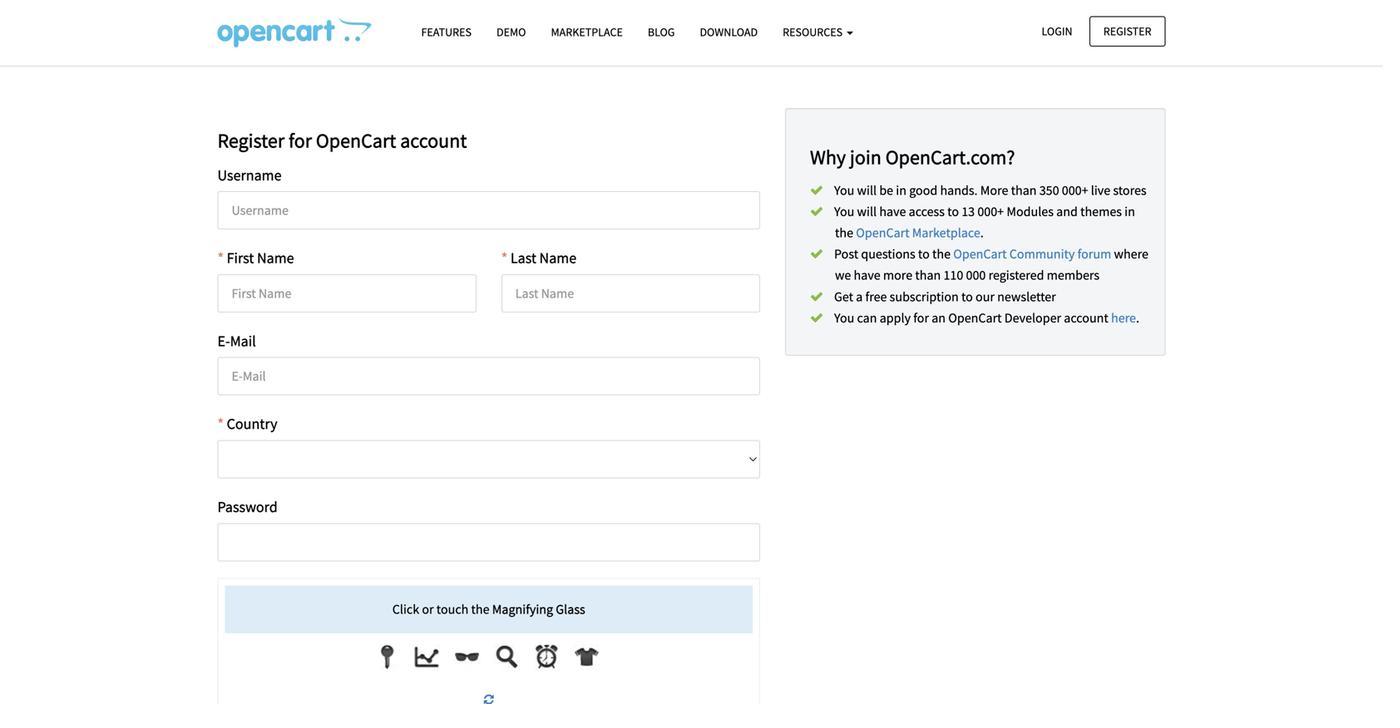Task type: locate. For each thing, give the bounding box(es) containing it.
0 horizontal spatial name
[[257, 249, 294, 267]]

0 vertical spatial than
[[1011, 182, 1037, 199]]

0 vertical spatial have
[[879, 203, 906, 220]]

good
[[909, 182, 938, 199]]

2 vertical spatial the
[[471, 601, 490, 618]]

you up the post
[[834, 203, 854, 220]]

download link
[[687, 17, 770, 47]]

1 vertical spatial in
[[1125, 203, 1135, 220]]

1 will from the top
[[857, 182, 877, 199]]

have inside where we have more than 110 000 registered members
[[854, 267, 881, 284]]

0 horizontal spatial for
[[289, 128, 312, 153]]

1 horizontal spatial account
[[1064, 310, 1109, 326]]

than up modules
[[1011, 182, 1037, 199]]

the up 110
[[932, 246, 951, 262]]

account inside get a free subscription to our newsletter you can apply for an opencart developer account here .
[[1064, 310, 1109, 326]]

1 horizontal spatial 000+
[[1062, 182, 1088, 199]]

0 horizontal spatial .
[[980, 225, 984, 241]]

1 vertical spatial the
[[932, 246, 951, 262]]

. down where
[[1136, 310, 1139, 326]]

the inside you will have access to 13 000+ modules and themes in the
[[835, 225, 853, 241]]

to for subscription
[[961, 288, 973, 305]]

marketplace
[[551, 25, 623, 40], [912, 225, 980, 241]]

.
[[980, 225, 984, 241], [1136, 310, 1139, 326]]

features
[[421, 25, 472, 40]]

magnifying
[[492, 601, 553, 618]]

. up post questions to the opencart community forum
[[980, 225, 984, 241]]

000+
[[1062, 182, 1088, 199], [978, 203, 1004, 220]]

the right touch
[[471, 601, 490, 618]]

will for be
[[857, 182, 877, 199]]

1 vertical spatial you
[[834, 203, 854, 220]]

you will be in good hands. more than 350 000+ live stores
[[834, 182, 1147, 199]]

register up username
[[218, 128, 285, 153]]

click or touch the magnifying glass
[[392, 601, 585, 618]]

demo link
[[484, 17, 539, 47]]

2 you from the top
[[834, 203, 854, 220]]

opencart.com?
[[886, 145, 1015, 170]]

and
[[1056, 203, 1078, 220]]

name right the first
[[257, 249, 294, 267]]

First Name text field
[[218, 274, 476, 313]]

1 horizontal spatial for
[[913, 310, 929, 326]]

1 horizontal spatial register
[[1104, 24, 1152, 39]]

hands.
[[940, 182, 978, 199]]

opencart community forum link
[[953, 246, 1111, 262]]

will up the post
[[857, 203, 877, 220]]

last name
[[511, 249, 577, 267]]

the for click or touch the magnifying glass
[[471, 601, 490, 618]]

1 vertical spatial register
[[218, 128, 285, 153]]

E-Mail text field
[[218, 357, 760, 396]]

register
[[1104, 24, 1152, 39], [218, 128, 285, 153]]

will
[[857, 182, 877, 199], [857, 203, 877, 220]]

name for first name
[[257, 249, 294, 267]]

0 horizontal spatial the
[[471, 601, 490, 618]]

1 horizontal spatial the
[[835, 225, 853, 241]]

000
[[966, 267, 986, 284]]

1 name from the left
[[257, 249, 294, 267]]

1 vertical spatial for
[[913, 310, 929, 326]]

1 horizontal spatial to
[[947, 203, 959, 220]]

than inside where we have more than 110 000 registered members
[[915, 267, 941, 284]]

blog link
[[635, 17, 687, 47]]

1 horizontal spatial in
[[1125, 203, 1135, 220]]

for
[[289, 128, 312, 153], [913, 310, 929, 326]]

get
[[834, 288, 853, 305]]

3 you from the top
[[834, 310, 854, 326]]

1 horizontal spatial .
[[1136, 310, 1139, 326]]

e-mail
[[218, 332, 256, 350]]

why
[[810, 145, 846, 170]]

you inside get a free subscription to our newsletter you can apply for an opencart developer account here .
[[834, 310, 854, 326]]

0 horizontal spatial to
[[918, 246, 930, 262]]

opencart - account register image
[[218, 17, 371, 47]]

1 vertical spatial .
[[1136, 310, 1139, 326]]

in right be
[[896, 182, 907, 199]]

mail
[[230, 332, 256, 350]]

name right last
[[539, 249, 577, 267]]

or
[[422, 601, 434, 618]]

here
[[1111, 310, 1136, 326]]

0 vertical spatial .
[[980, 225, 984, 241]]

you
[[834, 182, 854, 199], [834, 203, 854, 220], [834, 310, 854, 326]]

to down opencart marketplace .
[[918, 246, 930, 262]]

have
[[879, 203, 906, 220], [854, 267, 881, 284]]

0 horizontal spatial account
[[400, 128, 467, 153]]

you inside you will have access to 13 000+ modules and themes in the
[[834, 203, 854, 220]]

2 horizontal spatial the
[[932, 246, 951, 262]]

1 vertical spatial marketplace
[[912, 225, 980, 241]]

to left 13
[[947, 203, 959, 220]]

1 horizontal spatial than
[[1011, 182, 1037, 199]]

marketplace link
[[539, 17, 635, 47]]

live
[[1091, 182, 1110, 199]]

1 vertical spatial 000+
[[978, 203, 1004, 220]]

have for we
[[854, 267, 881, 284]]

the up the post
[[835, 225, 853, 241]]

000+ up and
[[1062, 182, 1088, 199]]

to inside get a free subscription to our newsletter you can apply for an opencart developer account here .
[[961, 288, 973, 305]]

0 vertical spatial you
[[834, 182, 854, 199]]

demo
[[497, 25, 526, 40]]

0 horizontal spatial than
[[915, 267, 941, 284]]

register link
[[1089, 16, 1166, 46]]

2 name from the left
[[539, 249, 577, 267]]

access
[[909, 203, 945, 220]]

account
[[400, 128, 467, 153], [1064, 310, 1109, 326]]

you for you will be in good hands. more than 350 000+ live stores
[[834, 182, 854, 199]]

free
[[865, 288, 887, 305]]

marketplace down access
[[912, 225, 980, 241]]

features link
[[409, 17, 484, 47]]

you down get
[[834, 310, 854, 326]]

0 vertical spatial register
[[1104, 24, 1152, 39]]

country
[[227, 415, 277, 433]]

1 vertical spatial than
[[915, 267, 941, 284]]

1 vertical spatial account
[[1064, 310, 1109, 326]]

themes
[[1080, 203, 1122, 220]]

1 you from the top
[[834, 182, 854, 199]]

0 vertical spatial marketplace
[[551, 25, 623, 40]]

0 vertical spatial account
[[400, 128, 467, 153]]

opencart
[[316, 128, 396, 153], [856, 225, 910, 241], [953, 246, 1007, 262], [948, 310, 1002, 326]]

resources
[[783, 25, 845, 40]]

0 vertical spatial 000+
[[1062, 182, 1088, 199]]

can
[[857, 310, 877, 326]]

1 horizontal spatial name
[[539, 249, 577, 267]]

0 vertical spatial the
[[835, 225, 853, 241]]

1 vertical spatial have
[[854, 267, 881, 284]]

you down why
[[834, 182, 854, 199]]

2 will from the top
[[857, 203, 877, 220]]

to inside you will have access to 13 000+ modules and themes in the
[[947, 203, 959, 220]]

2 vertical spatial you
[[834, 310, 854, 326]]

more
[[980, 182, 1008, 199]]

e-
[[218, 332, 230, 350]]

the
[[835, 225, 853, 241], [932, 246, 951, 262], [471, 601, 490, 618]]

2 horizontal spatial to
[[961, 288, 973, 305]]

have inside you will have access to 13 000+ modules and themes in the
[[879, 203, 906, 220]]

in
[[896, 182, 907, 199], [1125, 203, 1135, 220]]

000+ down you will be in good hands. more than 350 000+ live stores
[[978, 203, 1004, 220]]

0 vertical spatial in
[[896, 182, 907, 199]]

register for register for opencart account
[[218, 128, 285, 153]]

opencart inside get a free subscription to our newsletter you can apply for an opencart developer account here .
[[948, 310, 1002, 326]]

0 vertical spatial to
[[947, 203, 959, 220]]

than up subscription
[[915, 267, 941, 284]]

opencart marketplace link
[[856, 225, 980, 241]]

have up a
[[854, 267, 881, 284]]

will inside you will have access to 13 000+ modules and themes in the
[[857, 203, 877, 220]]

1 vertical spatial will
[[857, 203, 877, 220]]

here link
[[1111, 310, 1136, 326]]

to left our in the right top of the page
[[961, 288, 973, 305]]

be
[[879, 182, 893, 199]]

register right login
[[1104, 24, 1152, 39]]

name
[[257, 249, 294, 267], [539, 249, 577, 267]]

than
[[1011, 182, 1037, 199], [915, 267, 941, 284]]

developer
[[1005, 310, 1061, 326]]

download
[[700, 25, 758, 40]]

where
[[1114, 246, 1149, 262]]

for inside get a free subscription to our newsletter you can apply for an opencart developer account here .
[[913, 310, 929, 326]]

0 horizontal spatial register
[[218, 128, 285, 153]]

0 horizontal spatial in
[[896, 182, 907, 199]]

questions
[[861, 246, 916, 262]]

register inside "link"
[[1104, 24, 1152, 39]]

more
[[883, 267, 913, 284]]

0 horizontal spatial 000+
[[978, 203, 1004, 220]]

get a free subscription to our newsletter you can apply for an opencart developer account here .
[[834, 288, 1139, 326]]

glass
[[556, 601, 585, 618]]

0 horizontal spatial marketplace
[[551, 25, 623, 40]]

13
[[962, 203, 975, 220]]

to
[[947, 203, 959, 220], [918, 246, 930, 262], [961, 288, 973, 305]]

have down be
[[879, 203, 906, 220]]

marketplace left blog
[[551, 25, 623, 40]]

subscription
[[890, 288, 959, 305]]

2 vertical spatial to
[[961, 288, 973, 305]]

will left be
[[857, 182, 877, 199]]

resources link
[[770, 17, 866, 47]]

why join opencart.com?
[[810, 145, 1015, 170]]

in down stores
[[1125, 203, 1135, 220]]

0 vertical spatial will
[[857, 182, 877, 199]]

Last Name text field
[[501, 274, 760, 313]]



Task type: vqa. For each thing, say whether or not it's contained in the screenshot.


Task type: describe. For each thing, give the bounding box(es) containing it.
an
[[932, 310, 946, 326]]

apply
[[880, 310, 911, 326]]

1 horizontal spatial marketplace
[[912, 225, 980, 241]]

last
[[511, 249, 536, 267]]

post
[[834, 246, 858, 262]]

000+ inside you will have access to 13 000+ modules and themes in the
[[978, 203, 1004, 220]]

we
[[835, 267, 851, 284]]

register for register
[[1104, 24, 1152, 39]]

forum
[[1078, 246, 1111, 262]]

have for will
[[879, 203, 906, 220]]

0 vertical spatial for
[[289, 128, 312, 153]]

password
[[218, 498, 278, 516]]

join
[[850, 145, 882, 170]]

the for post questions to the opencart community forum
[[932, 246, 951, 262]]

1 vertical spatial to
[[918, 246, 930, 262]]

login
[[1042, 24, 1073, 39]]

login link
[[1028, 16, 1087, 46]]

first
[[227, 249, 254, 267]]

you for you will have access to 13 000+ modules and themes in the
[[834, 203, 854, 220]]

350
[[1039, 182, 1059, 199]]

modules
[[1007, 203, 1054, 220]]

. inside get a free subscription to our newsletter you can apply for an opencart developer account here .
[[1136, 310, 1139, 326]]

110
[[944, 267, 963, 284]]

community
[[1010, 246, 1075, 262]]

register for opencart account
[[218, 128, 467, 153]]

newsletter
[[997, 288, 1056, 305]]

our
[[976, 288, 995, 305]]

Username text field
[[218, 191, 760, 230]]

a
[[856, 288, 863, 305]]

blog
[[648, 25, 675, 40]]

click
[[392, 601, 419, 618]]

registered
[[989, 267, 1044, 284]]

name for last name
[[539, 249, 577, 267]]

username
[[218, 166, 282, 184]]

where we have more than 110 000 registered members
[[835, 246, 1149, 284]]

Password password field
[[218, 523, 760, 562]]

to for access
[[947, 203, 959, 220]]

will for have
[[857, 203, 877, 220]]

touch
[[436, 601, 469, 618]]

stores
[[1113, 182, 1147, 199]]

refresh image
[[484, 694, 494, 704]]

first name
[[227, 249, 294, 267]]

post questions to the opencart community forum
[[834, 246, 1111, 262]]

you will have access to 13 000+ modules and themes in the
[[834, 203, 1135, 241]]

members
[[1047, 267, 1100, 284]]

in inside you will have access to 13 000+ modules and themes in the
[[1125, 203, 1135, 220]]

opencart marketplace .
[[856, 225, 984, 241]]



